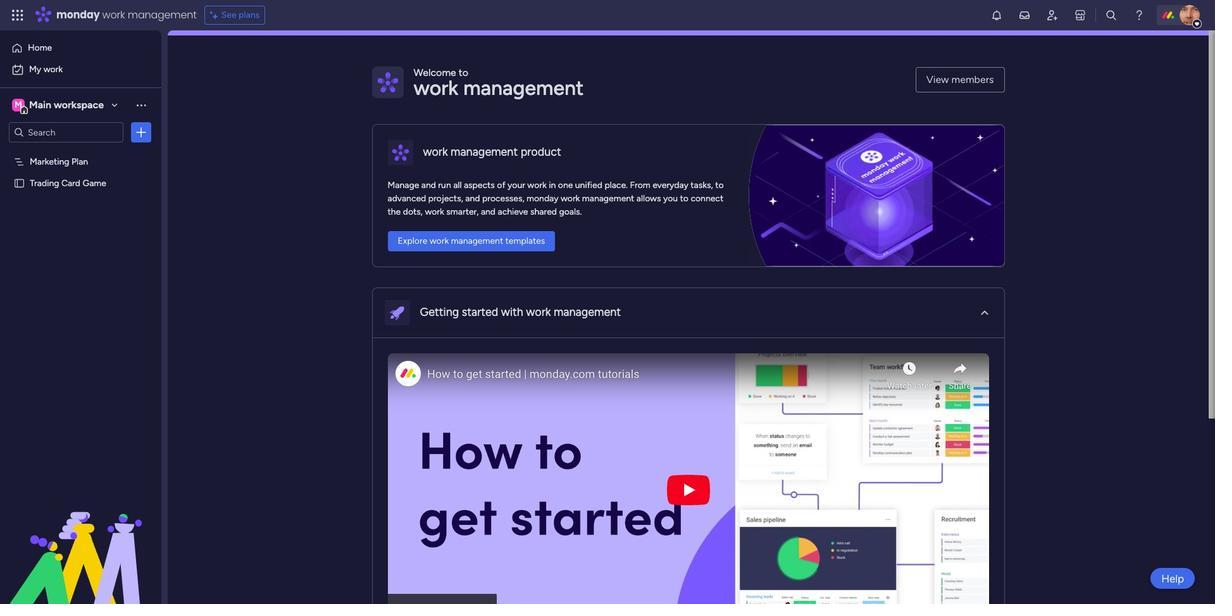 Task type: vqa. For each thing, say whether or not it's contained in the screenshot.
Status
no



Task type: locate. For each thing, give the bounding box(es) containing it.
your
[[508, 180, 526, 190]]

my work link
[[8, 60, 154, 80]]

0 vertical spatial to
[[459, 66, 469, 79]]

place.
[[605, 180, 628, 190]]

from
[[630, 180, 651, 190]]

manage
[[388, 180, 419, 190]]

trading
[[30, 177, 59, 188]]

invite members image
[[1047, 9, 1060, 22]]

0 horizontal spatial and
[[422, 180, 436, 190]]

workspace options image
[[135, 99, 148, 111]]

help button
[[1151, 568, 1196, 589]]

m
[[15, 99, 22, 110]]

explore work management templates button
[[388, 231, 556, 251]]

and
[[422, 180, 436, 190], [466, 193, 480, 204], [481, 206, 496, 217]]

1 vertical spatial monday
[[527, 193, 559, 204]]

0 vertical spatial monday
[[56, 8, 100, 22]]

started
[[462, 305, 499, 319]]

notifications image
[[991, 9, 1004, 22]]

options image
[[135, 126, 148, 139]]

1 horizontal spatial to
[[681, 193, 689, 204]]

1 vertical spatial to
[[716, 180, 724, 190]]

product
[[521, 145, 562, 159]]

home
[[28, 42, 52, 53]]

trading card game
[[30, 177, 106, 188]]

and left run
[[422, 180, 436, 190]]

work inside button
[[430, 236, 449, 246]]

marketing plan
[[30, 156, 88, 167]]

main
[[29, 99, 51, 111]]

getting
[[420, 305, 459, 319]]

see plans button
[[204, 6, 265, 25]]

of
[[497, 180, 506, 190]]

update feed image
[[1019, 9, 1032, 22]]

getting started with work management
[[420, 305, 621, 319]]

to
[[459, 66, 469, 79], [716, 180, 724, 190], [681, 193, 689, 204]]

0 horizontal spatial to
[[459, 66, 469, 79]]

home link
[[8, 38, 154, 58]]

to right the welcome
[[459, 66, 469, 79]]

monday up shared
[[527, 193, 559, 204]]

option
[[0, 150, 161, 152]]

view members button
[[916, 67, 1005, 92]]

list box
[[0, 148, 161, 364]]

2 horizontal spatial and
[[481, 206, 496, 217]]

members
[[952, 73, 995, 85]]

work
[[102, 8, 125, 22], [43, 64, 63, 75], [414, 76, 459, 100], [423, 145, 448, 159], [528, 180, 547, 190], [561, 193, 580, 204], [425, 206, 445, 217], [430, 236, 449, 246], [527, 305, 551, 319]]

monday up home link
[[56, 8, 100, 22]]

workspace
[[54, 99, 104, 111]]

in
[[549, 180, 556, 190]]

and down aspects
[[466, 193, 480, 204]]

marketing
[[30, 156, 69, 167]]

management inside button
[[451, 236, 504, 246]]

0 horizontal spatial monday
[[56, 8, 100, 22]]

monday inside manage and run all aspects of your work in one unified place. from everyday tasks, to advanced projects, and processes, monday work management allows you to connect the dots, work smarter, and achieve shared goals.
[[527, 193, 559, 204]]

1 horizontal spatial monday
[[527, 193, 559, 204]]

monday
[[56, 8, 100, 22], [527, 193, 559, 204]]

management
[[128, 8, 197, 22], [464, 76, 584, 100], [451, 145, 518, 159], [583, 193, 635, 204], [451, 236, 504, 246], [554, 305, 621, 319]]

to right tasks,
[[716, 180, 724, 190]]

to right you
[[681, 193, 689, 204]]

2 horizontal spatial to
[[716, 180, 724, 190]]

monday work management
[[56, 8, 197, 22]]

workspace image
[[12, 98, 25, 112]]

management inside welcome to work management
[[464, 76, 584, 100]]

help image
[[1134, 9, 1146, 22]]

1 vertical spatial and
[[466, 193, 480, 204]]

1 horizontal spatial and
[[466, 193, 480, 204]]

work management product
[[423, 145, 562, 159]]

0 vertical spatial and
[[422, 180, 436, 190]]

list box containing marketing plan
[[0, 148, 161, 364]]

achieve
[[498, 206, 529, 217]]

dots,
[[403, 206, 423, 217]]

management inside dropdown button
[[554, 305, 621, 319]]

and down 'processes,'
[[481, 206, 496, 217]]



Task type: describe. For each thing, give the bounding box(es) containing it.
work inside option
[[43, 64, 63, 75]]

plans
[[239, 9, 260, 20]]

advanced
[[388, 193, 426, 204]]

help
[[1162, 572, 1185, 585]]

getting started with work management button
[[373, 288, 1005, 338]]

unified
[[576, 180, 603, 190]]

tasks,
[[691, 180, 714, 190]]

welcome
[[414, 66, 456, 79]]

to inside welcome to work management
[[459, 66, 469, 79]]

view members
[[927, 73, 995, 85]]

my work option
[[8, 60, 154, 80]]

work inside welcome to work management
[[414, 76, 459, 100]]

Search in workspace field
[[27, 125, 106, 140]]

everyday
[[653, 180, 689, 190]]

2 vertical spatial to
[[681, 193, 689, 204]]

projects,
[[429, 193, 463, 204]]

home option
[[8, 38, 154, 58]]

2 vertical spatial and
[[481, 206, 496, 217]]

my work
[[29, 64, 63, 75]]

connect
[[691, 193, 724, 204]]

all
[[454, 180, 462, 190]]

management inside manage and run all aspects of your work in one unified place. from everyday tasks, to advanced projects, and processes, monday work management allows you to connect the dots, work smarter, and achieve shared goals.
[[583, 193, 635, 204]]

plan
[[72, 156, 88, 167]]

allows
[[637, 193, 662, 204]]

the
[[388, 206, 401, 217]]

smarter,
[[447, 206, 479, 217]]

work inside dropdown button
[[527, 305, 551, 319]]

workspace selection element
[[12, 98, 106, 114]]

one
[[558, 180, 573, 190]]

processes,
[[483, 193, 525, 204]]

with
[[501, 305, 524, 319]]

run
[[438, 180, 451, 190]]

main workspace
[[29, 99, 104, 111]]

public board image
[[13, 177, 25, 189]]

aspects
[[464, 180, 495, 190]]

shared
[[531, 206, 557, 217]]

select product image
[[11, 9, 24, 22]]

my
[[29, 64, 41, 75]]

search everything image
[[1106, 9, 1118, 22]]

monday marketplace image
[[1075, 9, 1087, 22]]

lottie animation image
[[0, 476, 161, 604]]

james peterson image
[[1181, 5, 1201, 25]]

view
[[927, 73, 950, 85]]

templates
[[506, 236, 546, 246]]

game
[[83, 177, 106, 188]]

explore work management templates
[[398, 236, 546, 246]]

you
[[664, 193, 678, 204]]

card
[[61, 177, 80, 188]]

see plans
[[221, 9, 260, 20]]

manage and run all aspects of your work in one unified place. from everyday tasks, to advanced projects, and processes, monday work management allows you to connect the dots, work smarter, and achieve shared goals.
[[388, 180, 724, 217]]

lottie animation element
[[0, 476, 161, 604]]

explore
[[398, 236, 428, 246]]

welcome to work management
[[414, 66, 584, 100]]

goals.
[[560, 206, 582, 217]]

see
[[221, 9, 237, 20]]



